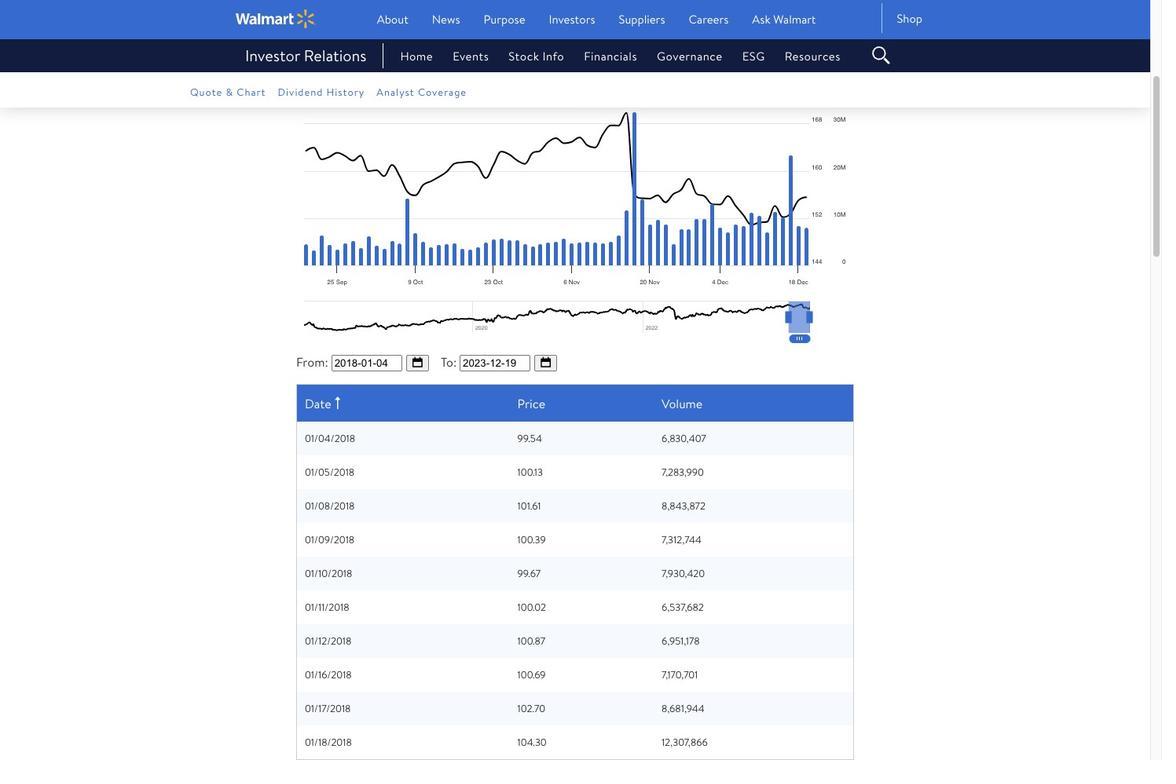 Task type: describe. For each thing, give the bounding box(es) containing it.
governance
[[657, 48, 723, 64]]

0 horizontal spatial min date (yyyy-mm-dd) text field
[[331, 355, 402, 372]]

careers link
[[689, 11, 729, 28]]

purpose
[[484, 11, 525, 28]]

analyst
[[377, 85, 415, 99]]

resources link
[[765, 48, 841, 64]]

investor
[[245, 45, 300, 66]]

dividend
[[278, 85, 323, 99]]

99.54
[[518, 431, 542, 446]]

&
[[226, 85, 234, 99]]

news link
[[432, 11, 460, 28]]

100.87
[[518, 634, 546, 648]]

resources
[[785, 48, 841, 64]]

quote & chart
[[190, 85, 266, 99]]

investor relations
[[245, 45, 366, 66]]

investors link
[[549, 11, 595, 28]]

7,170,701
[[662, 668, 698, 682]]

click to open search image
[[869, 48, 893, 59]]

7,312,744
[[662, 533, 702, 547]]

01/08/2018
[[305, 499, 355, 513]]

suppliers link
[[619, 11, 665, 28]]

events link
[[433, 48, 489, 64]]

0 horizontal spatial from:
[[296, 354, 331, 371]]

dividend history
[[278, 85, 365, 99]]

history
[[327, 85, 365, 99]]

walmart
[[774, 11, 816, 28]]

99.67
[[518, 567, 541, 581]]

100.02
[[518, 600, 546, 615]]

6,537,682
[[662, 600, 704, 615]]

01/18/2018
[[305, 736, 352, 750]]

ask walmart link
[[752, 11, 816, 28]]

100.13
[[518, 465, 543, 479]]

1 horizontal spatial min date (yyyy-mm-dd) text field
[[631, 51, 702, 68]]

shop link
[[883, 10, 923, 27]]

1 horizontal spatial to:
[[741, 55, 753, 64]]

100.39
[[518, 533, 546, 547]]

home link
[[381, 48, 433, 64]]

12,307,866
[[662, 736, 708, 750]]

investors
[[549, 11, 595, 28]]

volume
[[662, 395, 703, 413]]

about
[[377, 11, 409, 28]]

102.70
[[518, 702, 545, 716]]

purpose link
[[484, 11, 525, 28]]

01/17/2018
[[305, 702, 351, 716]]

01/12/2018
[[305, 634, 352, 648]]

01/04/2018
[[305, 431, 355, 446]]

ask
[[752, 11, 771, 28]]

walrmat logo with white text image
[[236, 9, 316, 28]]

about link
[[377, 11, 409, 28]]



Task type: locate. For each thing, give the bounding box(es) containing it.
esg
[[742, 48, 765, 64]]

01/09/2018
[[305, 533, 355, 547]]

from: up date
[[296, 354, 331, 371]]

analyst coverage link
[[377, 84, 479, 100]]

financials link
[[564, 48, 637, 64]]

7,283,990
[[662, 465, 704, 479]]

analyst coverage
[[377, 85, 467, 99]]

01/10/2018
[[305, 567, 352, 581]]

0 horizontal spatial max date (yyyy-mm-dd) text field
[[460, 355, 531, 372]]

from: down suppliers link
[[609, 55, 631, 64]]

price
[[518, 395, 546, 413]]

stock
[[509, 48, 539, 64]]

governance link
[[637, 48, 723, 64]]

shop
[[897, 10, 923, 27]]

stock info
[[509, 48, 564, 64]]

relations
[[304, 45, 366, 66]]

Max date (yyyy-mm-dd) text field
[[753, 51, 824, 68], [460, 355, 531, 372]]

01/05/2018
[[305, 465, 355, 479]]

100.69
[[518, 668, 546, 682]]

chart
[[237, 85, 266, 99]]

min date (yyyy-mm-dd) text field up date
[[331, 355, 402, 372]]

quote & chart link
[[190, 84, 278, 100]]

max date (yyyy-mm-dd) text field up price
[[460, 355, 531, 372]]

01/11/2018
[[305, 600, 349, 615]]

coverage
[[418, 85, 467, 99]]

1 vertical spatial min date (yyyy-mm-dd) text field
[[331, 355, 402, 372]]

to:
[[741, 55, 753, 64], [441, 354, 460, 371]]

financials
[[584, 48, 637, 64]]

7,930,420
[[662, 567, 705, 581]]

101.61
[[518, 499, 541, 513]]

0 vertical spatial to:
[[741, 55, 753, 64]]

stock info link
[[489, 48, 564, 64]]

from:
[[609, 55, 631, 64], [296, 354, 331, 371]]

1 vertical spatial to:
[[441, 354, 460, 371]]

ask walmart
[[752, 11, 816, 28]]

8,681,944
[[662, 702, 705, 716]]

menu
[[381, 48, 857, 64]]

quote
[[190, 85, 223, 99]]

suppliers
[[619, 11, 665, 28]]

6,951,178
[[662, 634, 700, 648]]

1 vertical spatial max date (yyyy-mm-dd) text field
[[460, 355, 531, 372]]

Min date (yyyy-mm-dd) text field
[[631, 51, 702, 68], [331, 355, 402, 372]]

8,843,872
[[662, 499, 706, 513]]

interactive chart image
[[284, 0, 854, 355]]

events
[[453, 48, 489, 64]]

esg link
[[723, 48, 765, 64]]

min date (yyyy-mm-dd) text field down suppliers link
[[631, 51, 702, 68]]

home
[[400, 48, 433, 64]]

0 vertical spatial min date (yyyy-mm-dd) text field
[[631, 51, 702, 68]]

dividend history link
[[278, 84, 377, 100]]

104.30
[[518, 736, 547, 750]]

max date (yyyy-mm-dd) text field down ask walmart link
[[753, 51, 824, 68]]

menu containing home
[[381, 48, 857, 64]]

1 horizontal spatial max date (yyyy-mm-dd) text field
[[753, 51, 824, 68]]

0 vertical spatial from:
[[609, 55, 631, 64]]

1 vertical spatial from:
[[296, 354, 331, 371]]

0 vertical spatial max date (yyyy-mm-dd) text field
[[753, 51, 824, 68]]

info
[[543, 48, 564, 64]]

news
[[432, 11, 460, 28]]

1 horizontal spatial from:
[[609, 55, 631, 64]]

date
[[305, 395, 331, 413]]

6,830,407
[[662, 431, 706, 446]]

0 horizontal spatial to:
[[441, 354, 460, 371]]

careers
[[689, 11, 729, 28]]

01/16/2018
[[305, 668, 352, 682]]



Task type: vqa. For each thing, say whether or not it's contained in the screenshot.
"Resources"
yes



